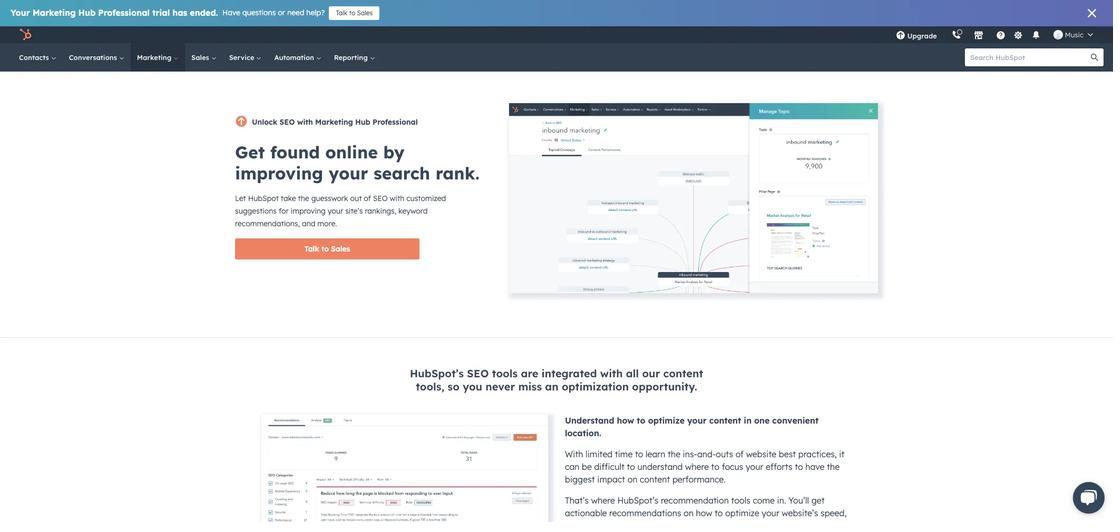 Task type: describe. For each thing, give the bounding box(es) containing it.
on inside that's where hubspot's recommendation tools come in. you'll get actionable recommendations on how to optimize your website's speed, mobile performance, on-page seo, accessibility, and more.
[[684, 509, 694, 519]]

where inside with limited time to learn the ins-and-outs of website best practices, it can be difficult to understand where to focus your efforts to have the biggest impact on content performance.
[[685, 462, 709, 473]]

2 horizontal spatial sales
[[357, 9, 373, 17]]

understand how to optimize your content in one convenient location.
[[565, 416, 819, 439]]

outs
[[716, 450, 733, 460]]

guesswork
[[311, 194, 348, 203]]

has
[[172, 7, 187, 18]]

1 vertical spatial professional
[[373, 118, 418, 127]]

tools inside hubspot's seo tools are integrated with all our content tools, so you never miss an optimization opportunity.
[[492, 367, 518, 381]]

0 horizontal spatial marketing
[[33, 7, 76, 18]]

time
[[615, 450, 633, 460]]

service link
[[223, 43, 268, 72]]

and inside that's where hubspot's recommendation tools come in. you'll get actionable recommendations on how to optimize your website's speed, mobile performance, on-page seo, accessibility, and more.
[[760, 521, 776, 523]]

biggest
[[565, 475, 595, 485]]

optimize inside that's where hubspot's recommendation tools come in. you'll get actionable recommendations on how to optimize your website's speed, mobile performance, on-page seo, accessibility, and more.
[[725, 509, 760, 519]]

close image
[[1088, 9, 1096, 17]]

help?
[[306, 8, 325, 17]]

more. inside that's where hubspot's recommendation tools come in. you'll get actionable recommendations on how to optimize your website's speed, mobile performance, on-page seo, accessibility, and more.
[[778, 521, 800, 523]]

2 vertical spatial sales
[[331, 245, 350, 254]]

page
[[663, 521, 684, 523]]

your inside with limited time to learn the ins-and-outs of website best practices, it can be difficult to understand where to focus your efforts to have the biggest impact on content performance.
[[746, 462, 764, 473]]

1 horizontal spatial hub
[[355, 118, 370, 127]]

conversations
[[69, 53, 119, 62]]

learn
[[646, 450, 666, 460]]

of inside with limited time to learn the ins-and-outs of website best practices, it can be difficult to understand where to focus your efforts to have the biggest impact on content performance.
[[736, 450, 744, 460]]

limited
[[586, 450, 613, 460]]

to down the and- in the right bottom of the page
[[711, 462, 720, 473]]

that's
[[565, 496, 589, 506]]

0 horizontal spatial hub
[[78, 7, 96, 18]]

by
[[383, 142, 405, 163]]

understand
[[638, 462, 683, 473]]

your marketing hub professional trial has ended. have questions or need help?
[[11, 7, 325, 18]]

need
[[287, 8, 304, 17]]

0 vertical spatial talk to sales button
[[329, 6, 380, 20]]

questions
[[242, 8, 276, 17]]

out
[[350, 194, 362, 203]]

website
[[746, 450, 777, 460]]

settings link
[[1012, 29, 1025, 40]]

Search HubSpot search field
[[965, 48, 1094, 66]]

calling icon button
[[948, 28, 966, 42]]

never
[[486, 381, 515, 394]]

your inside that's where hubspot's recommendation tools come in. you'll get actionable recommendations on how to optimize your website's speed, mobile performance, on-page seo, accessibility, and more.
[[762, 509, 780, 519]]

hubspot's seo tools are integrated with all our content tools, so you never miss an optimization opportunity.
[[410, 367, 703, 394]]

seo for hubspot's
[[467, 367, 489, 381]]

how inside understand how to optimize your content in one convenient location.
[[617, 416, 634, 426]]

to inside that's where hubspot's recommendation tools come in. you'll get actionable recommendations on how to optimize your website's speed, mobile performance, on-page seo, accessibility, and more.
[[715, 509, 723, 519]]

let hubspot take the guesswork out of seo with customized suggestions for improving your site's rankings, keyword recommendations, and more.
[[235, 194, 446, 229]]

content inside hubspot's seo tools are integrated with all our content tools, so you never miss an optimization opportunity.
[[663, 367, 703, 381]]

and-
[[697, 450, 716, 460]]

in.
[[777, 496, 786, 506]]

1 vertical spatial talk to sales button
[[235, 239, 420, 260]]

service
[[229, 53, 256, 62]]

hubspot link
[[13, 28, 40, 41]]

1 horizontal spatial the
[[668, 450, 681, 460]]

take
[[281, 194, 296, 203]]

recommendations,
[[235, 219, 300, 229]]

with inside let hubspot take the guesswork out of seo with customized suggestions for improving your site's rankings, keyword recommendations, and more.
[[390, 194, 404, 203]]

recommendations
[[609, 509, 681, 519]]

your
[[11, 7, 30, 18]]

notifications image
[[1032, 31, 1041, 41]]

unlock seo with marketing hub professional
[[252, 118, 418, 127]]

music
[[1065, 31, 1084, 39]]

where inside that's where hubspot's recommendation tools come in. you'll get actionable recommendations on how to optimize your website's speed, mobile performance, on-page seo, accessibility, and more.
[[591, 496, 615, 506]]

get
[[812, 496, 825, 506]]

to inside understand how to optimize your content in one convenient location.
[[637, 416, 646, 426]]

content inside with limited time to learn the ins-and-outs of website best practices, it can be difficult to understand where to focus your efforts to have the biggest impact on content performance.
[[640, 475, 670, 485]]

help image
[[996, 31, 1006, 41]]

for
[[279, 207, 289, 216]]

your inside let hubspot take the guesswork out of seo with customized suggestions for improving your site's rankings, keyword recommendations, and more.
[[328, 207, 343, 216]]

1 vertical spatial talk to sales
[[304, 245, 350, 254]]

understand
[[565, 416, 614, 426]]

have
[[806, 462, 825, 473]]

integrated
[[542, 367, 597, 381]]

in
[[744, 416, 752, 426]]

accessibility,
[[708, 521, 758, 523]]

sales link
[[185, 43, 223, 72]]

marketplaces image
[[974, 31, 984, 41]]

get
[[235, 142, 265, 163]]

tools,
[[416, 381, 445, 394]]

with
[[565, 450, 583, 460]]

content inside understand how to optimize your content in one convenient location.
[[709, 416, 741, 426]]

0 vertical spatial talk to sales
[[336, 9, 373, 17]]

so
[[448, 381, 460, 394]]

difficult
[[594, 462, 625, 473]]

automation link
[[268, 43, 328, 72]]

2 horizontal spatial marketing
[[315, 118, 353, 127]]

ins-
[[683, 450, 697, 460]]

found
[[270, 142, 320, 163]]

0 vertical spatial with
[[297, 118, 313, 127]]

to down let hubspot take the guesswork out of seo with customized suggestions for improving your site's rankings, keyword recommendations, and more.
[[321, 245, 329, 254]]

can
[[565, 462, 580, 473]]

to left have
[[795, 462, 803, 473]]

rankings,
[[365, 207, 397, 216]]

help button
[[992, 26, 1010, 43]]

best
[[779, 450, 796, 460]]

marketing link
[[131, 43, 185, 72]]

get found online by improving your search rank.
[[235, 142, 480, 184]]

your inside understand how to optimize your content in one convenient location.
[[687, 416, 707, 426]]

the inside let hubspot take the guesswork out of seo with customized suggestions for improving your site's rankings, keyword recommendations, and more.
[[298, 194, 309, 203]]

notifications button
[[1027, 26, 1045, 43]]

all
[[626, 367, 639, 381]]

marketplaces button
[[968, 26, 990, 43]]

convenient
[[772, 416, 819, 426]]

you
[[463, 381, 482, 394]]



Task type: locate. For each thing, give the bounding box(es) containing it.
marketing
[[33, 7, 76, 18], [137, 53, 173, 62], [315, 118, 353, 127]]

0 horizontal spatial where
[[591, 496, 615, 506]]

sales left service
[[191, 53, 211, 62]]

sales inside sales link
[[191, 53, 211, 62]]

more. down guesswork
[[318, 219, 337, 229]]

sales up reporting link
[[357, 9, 373, 17]]

tools up accessibility,
[[731, 496, 751, 506]]

to right time
[[635, 450, 643, 460]]

optimize
[[648, 416, 685, 426], [725, 509, 760, 519]]

greg robinson image
[[1054, 30, 1063, 40]]

with left all
[[600, 367, 623, 381]]

seo
[[280, 118, 295, 127], [373, 194, 388, 203], [467, 367, 489, 381]]

the
[[298, 194, 309, 203], [668, 450, 681, 460], [827, 462, 840, 473]]

where up the actionable
[[591, 496, 615, 506]]

and inside let hubspot take the guesswork out of seo with customized suggestions for improving your site's rankings, keyword recommendations, and more.
[[302, 219, 315, 229]]

our
[[642, 367, 660, 381]]

hub up online
[[355, 118, 370, 127]]

2 vertical spatial marketing
[[315, 118, 353, 127]]

actionable
[[565, 509, 607, 519]]

with
[[297, 118, 313, 127], [390, 194, 404, 203], [600, 367, 623, 381]]

the right take
[[298, 194, 309, 203]]

calling icon image
[[952, 31, 961, 40]]

have
[[222, 8, 240, 17]]

search image
[[1091, 54, 1099, 61]]

seo,
[[686, 521, 705, 523]]

1 vertical spatial content
[[709, 416, 741, 426]]

let
[[235, 194, 246, 203]]

talk down let hubspot take the guesswork out of seo with customized suggestions for improving your site's rankings, keyword recommendations, and more.
[[304, 245, 319, 254]]

0 horizontal spatial professional
[[98, 7, 150, 18]]

0 horizontal spatial with
[[297, 118, 313, 127]]

improving inside let hubspot take the guesswork out of seo with customized suggestions for improving your site's rankings, keyword recommendations, and more.
[[291, 207, 326, 216]]

focus
[[722, 462, 744, 473]]

impact
[[597, 475, 625, 485]]

music button
[[1047, 26, 1100, 43]]

hubspot
[[248, 194, 279, 203]]

talk right help?
[[336, 9, 347, 17]]

1 vertical spatial optimize
[[725, 509, 760, 519]]

suggestions
[[235, 207, 277, 216]]

1 horizontal spatial with
[[390, 194, 404, 203]]

1 horizontal spatial of
[[736, 450, 744, 460]]

how up 'seo,'
[[696, 509, 712, 519]]

improving up take
[[235, 163, 323, 184]]

0 vertical spatial professional
[[98, 7, 150, 18]]

you'll
[[789, 496, 809, 506]]

with limited time to learn the ins-and-outs of website best practices, it can be difficult to understand where to focus your efforts to have the biggest impact on content performance.
[[565, 450, 845, 485]]

0 vertical spatial tools
[[492, 367, 518, 381]]

marketing down trial
[[137, 53, 173, 62]]

0 vertical spatial content
[[663, 367, 703, 381]]

talk to sales down let hubspot take the guesswork out of seo with customized suggestions for improving your site's rankings, keyword recommendations, and more.
[[304, 245, 350, 254]]

professional left trial
[[98, 7, 150, 18]]

to up accessibility,
[[715, 509, 723, 519]]

0 horizontal spatial the
[[298, 194, 309, 203]]

recommendation
[[661, 496, 729, 506]]

chat widget region
[[1056, 472, 1113, 523]]

1 vertical spatial marketing
[[137, 53, 173, 62]]

0 vertical spatial hub
[[78, 7, 96, 18]]

1 horizontal spatial marketing
[[137, 53, 173, 62]]

it
[[839, 450, 845, 460]]

your inside get found online by improving your search rank.
[[329, 163, 368, 184]]

hubspot's inside that's where hubspot's recommendation tools come in. you'll get actionable recommendations on how to optimize your website's speed, mobile performance, on-page seo, accessibility, and more.
[[618, 496, 659, 506]]

one
[[754, 416, 770, 426]]

0 vertical spatial marketing
[[33, 7, 76, 18]]

1 vertical spatial the
[[668, 450, 681, 460]]

talk to sales button down let hubspot take the guesswork out of seo with customized suggestions for improving your site's rankings, keyword recommendations, and more.
[[235, 239, 420, 260]]

talk to sales right help?
[[336, 9, 373, 17]]

0 vertical spatial sales
[[357, 9, 373, 17]]

0 horizontal spatial on
[[628, 475, 638, 485]]

1 vertical spatial improving
[[291, 207, 326, 216]]

location.
[[565, 428, 601, 439]]

0 vertical spatial optimize
[[648, 416, 685, 426]]

settings image
[[1014, 31, 1023, 40]]

1 vertical spatial hubspot's
[[618, 496, 659, 506]]

and
[[302, 219, 315, 229], [760, 521, 776, 523]]

on right impact
[[628, 475, 638, 485]]

1 horizontal spatial professional
[[373, 118, 418, 127]]

reporting
[[334, 53, 370, 62]]

more. down website's
[[778, 521, 800, 523]]

trial
[[152, 7, 170, 18]]

1 vertical spatial talk
[[304, 245, 319, 254]]

hubspot's
[[410, 367, 464, 381], [618, 496, 659, 506]]

more.
[[318, 219, 337, 229], [778, 521, 800, 523]]

talk to sales button
[[329, 6, 380, 20], [235, 239, 420, 260]]

1 horizontal spatial how
[[696, 509, 712, 519]]

on up 'seo,'
[[684, 509, 694, 519]]

to down opportunity.
[[637, 416, 646, 426]]

with inside hubspot's seo tools are integrated with all our content tools, so you never miss an optimization opportunity.
[[600, 367, 623, 381]]

optimize down opportunity.
[[648, 416, 685, 426]]

1 vertical spatial seo
[[373, 194, 388, 203]]

content left 'in'
[[709, 416, 741, 426]]

on inside with limited time to learn the ins-and-outs of website best practices, it can be difficult to understand where to focus your efforts to have the biggest impact on content performance.
[[628, 475, 638, 485]]

0 horizontal spatial how
[[617, 416, 634, 426]]

1 horizontal spatial and
[[760, 521, 776, 523]]

of right out
[[364, 194, 371, 203]]

0 vertical spatial on
[[628, 475, 638, 485]]

to right help?
[[349, 9, 355, 17]]

are
[[521, 367, 538, 381]]

ended.
[[190, 7, 218, 18]]

upgrade image
[[896, 31, 906, 41]]

search button
[[1086, 48, 1104, 66]]

tools
[[492, 367, 518, 381], [731, 496, 751, 506]]

an
[[545, 381, 559, 394]]

0 vertical spatial improving
[[235, 163, 323, 184]]

or
[[278, 8, 285, 17]]

search
[[374, 163, 430, 184]]

1 vertical spatial hub
[[355, 118, 370, 127]]

where up performance.
[[685, 462, 709, 473]]

1 horizontal spatial hubspot's
[[618, 496, 659, 506]]

the down it
[[827, 462, 840, 473]]

tools inside that's where hubspot's recommendation tools come in. you'll get actionable recommendations on how to optimize your website's speed, mobile performance, on-page seo, accessibility, and more.
[[731, 496, 751, 506]]

0 vertical spatial where
[[685, 462, 709, 473]]

sales
[[357, 9, 373, 17], [191, 53, 211, 62], [331, 245, 350, 254]]

miss
[[518, 381, 542, 394]]

sales down let hubspot take the guesswork out of seo with customized suggestions for improving your site's rankings, keyword recommendations, and more.
[[331, 245, 350, 254]]

seo right unlock
[[280, 118, 295, 127]]

hub
[[78, 7, 96, 18], [355, 118, 370, 127]]

menu containing music
[[889, 26, 1101, 43]]

to down time
[[627, 462, 635, 473]]

optimize up accessibility,
[[725, 509, 760, 519]]

your down come
[[762, 509, 780, 519]]

contacts link
[[13, 43, 63, 72]]

seo right the so
[[467, 367, 489, 381]]

automation
[[274, 53, 316, 62]]

1 vertical spatial more.
[[778, 521, 800, 523]]

practices,
[[799, 450, 837, 460]]

professional
[[98, 7, 150, 18], [373, 118, 418, 127]]

upgrade
[[908, 32, 937, 40]]

1 horizontal spatial sales
[[331, 245, 350, 254]]

0 horizontal spatial talk
[[304, 245, 319, 254]]

1 horizontal spatial on
[[684, 509, 694, 519]]

1 vertical spatial where
[[591, 496, 615, 506]]

marketing up online
[[315, 118, 353, 127]]

1 vertical spatial and
[[760, 521, 776, 523]]

improving inside get found online by improving your search rank.
[[235, 163, 323, 184]]

0 horizontal spatial of
[[364, 194, 371, 203]]

mobile
[[565, 521, 592, 523]]

0 vertical spatial and
[[302, 219, 315, 229]]

1 horizontal spatial where
[[685, 462, 709, 473]]

hub up conversations
[[78, 7, 96, 18]]

seo inside hubspot's seo tools are integrated with all our content tools, so you never miss an optimization opportunity.
[[467, 367, 489, 381]]

how
[[617, 416, 634, 426], [696, 509, 712, 519]]

0 horizontal spatial seo
[[280, 118, 295, 127]]

performance,
[[594, 521, 648, 523]]

rank.
[[436, 163, 480, 184]]

0 vertical spatial seo
[[280, 118, 295, 127]]

2 vertical spatial the
[[827, 462, 840, 473]]

2 horizontal spatial with
[[600, 367, 623, 381]]

tools left 'are'
[[492, 367, 518, 381]]

of inside let hubspot take the guesswork out of seo with customized suggestions for improving your site's rankings, keyword recommendations, and more.
[[364, 194, 371, 203]]

hubspot image
[[19, 28, 32, 41]]

how inside that's where hubspot's recommendation tools come in. you'll get actionable recommendations on how to optimize your website's speed, mobile performance, on-page seo, accessibility, and more.
[[696, 509, 712, 519]]

1 horizontal spatial optimize
[[725, 509, 760, 519]]

1 vertical spatial with
[[390, 194, 404, 203]]

1 vertical spatial tools
[[731, 496, 751, 506]]

0 horizontal spatial tools
[[492, 367, 518, 381]]

online
[[325, 142, 378, 163]]

performance.
[[673, 475, 726, 485]]

menu
[[889, 26, 1101, 43]]

1 horizontal spatial seo
[[373, 194, 388, 203]]

1 vertical spatial of
[[736, 450, 744, 460]]

1 vertical spatial on
[[684, 509, 694, 519]]

with up found on the top left of page
[[297, 118, 313, 127]]

optimize inside understand how to optimize your content in one convenient location.
[[648, 416, 685, 426]]

your up ins-
[[687, 416, 707, 426]]

0 vertical spatial of
[[364, 194, 371, 203]]

the left ins-
[[668, 450, 681, 460]]

0 horizontal spatial optimize
[[648, 416, 685, 426]]

speed,
[[821, 509, 847, 519]]

on-
[[650, 521, 663, 523]]

customized
[[407, 194, 446, 203]]

content down understand
[[640, 475, 670, 485]]

of up focus on the right of the page
[[736, 450, 744, 460]]

marketing right your
[[33, 7, 76, 18]]

seo up the rankings,
[[373, 194, 388, 203]]

2 vertical spatial seo
[[467, 367, 489, 381]]

efforts
[[766, 462, 793, 473]]

your down guesswork
[[328, 207, 343, 216]]

2 vertical spatial with
[[600, 367, 623, 381]]

where
[[685, 462, 709, 473], [591, 496, 615, 506]]

and down come
[[760, 521, 776, 523]]

1 horizontal spatial tools
[[731, 496, 751, 506]]

reporting link
[[328, 43, 381, 72]]

hubspot's inside hubspot's seo tools are integrated with all our content tools, so you never miss an optimization opportunity.
[[410, 367, 464, 381]]

0 horizontal spatial sales
[[191, 53, 211, 62]]

improving down take
[[291, 207, 326, 216]]

come
[[753, 496, 775, 506]]

1 vertical spatial how
[[696, 509, 712, 519]]

2 horizontal spatial the
[[827, 462, 840, 473]]

1 horizontal spatial talk
[[336, 9, 347, 17]]

more. inside let hubspot take the guesswork out of seo with customized suggestions for improving your site's rankings, keyword recommendations, and more.
[[318, 219, 337, 229]]

your up out
[[329, 163, 368, 184]]

professional up by
[[373, 118, 418, 127]]

unlock
[[252, 118, 277, 127]]

how up time
[[617, 416, 634, 426]]

optimization
[[562, 381, 629, 394]]

0 vertical spatial the
[[298, 194, 309, 203]]

0 vertical spatial hubspot's
[[410, 367, 464, 381]]

with up keyword
[[390, 194, 404, 203]]

your down website in the right bottom of the page
[[746, 462, 764, 473]]

contacts
[[19, 53, 51, 62]]

0 horizontal spatial and
[[302, 219, 315, 229]]

2 horizontal spatial seo
[[467, 367, 489, 381]]

menu item
[[945, 26, 947, 43]]

content right our
[[663, 367, 703, 381]]

talk to sales
[[336, 9, 373, 17], [304, 245, 350, 254]]

opportunity.
[[632, 381, 697, 394]]

0 horizontal spatial hubspot's
[[410, 367, 464, 381]]

0 vertical spatial talk
[[336, 9, 347, 17]]

2 vertical spatial content
[[640, 475, 670, 485]]

and down guesswork
[[302, 219, 315, 229]]

keyword
[[399, 207, 428, 216]]

seo for unlock
[[280, 118, 295, 127]]

0 vertical spatial more.
[[318, 219, 337, 229]]

1 horizontal spatial more.
[[778, 521, 800, 523]]

1 vertical spatial sales
[[191, 53, 211, 62]]

0 vertical spatial how
[[617, 416, 634, 426]]

be
[[582, 462, 592, 473]]

seo inside let hubspot take the guesswork out of seo with customized suggestions for improving your site's rankings, keyword recommendations, and more.
[[373, 194, 388, 203]]

conversations link
[[63, 43, 131, 72]]

0 horizontal spatial more.
[[318, 219, 337, 229]]

on
[[628, 475, 638, 485], [684, 509, 694, 519]]

talk to sales button right help?
[[329, 6, 380, 20]]



Task type: vqa. For each thing, say whether or not it's contained in the screenshot.
the recommendation
yes



